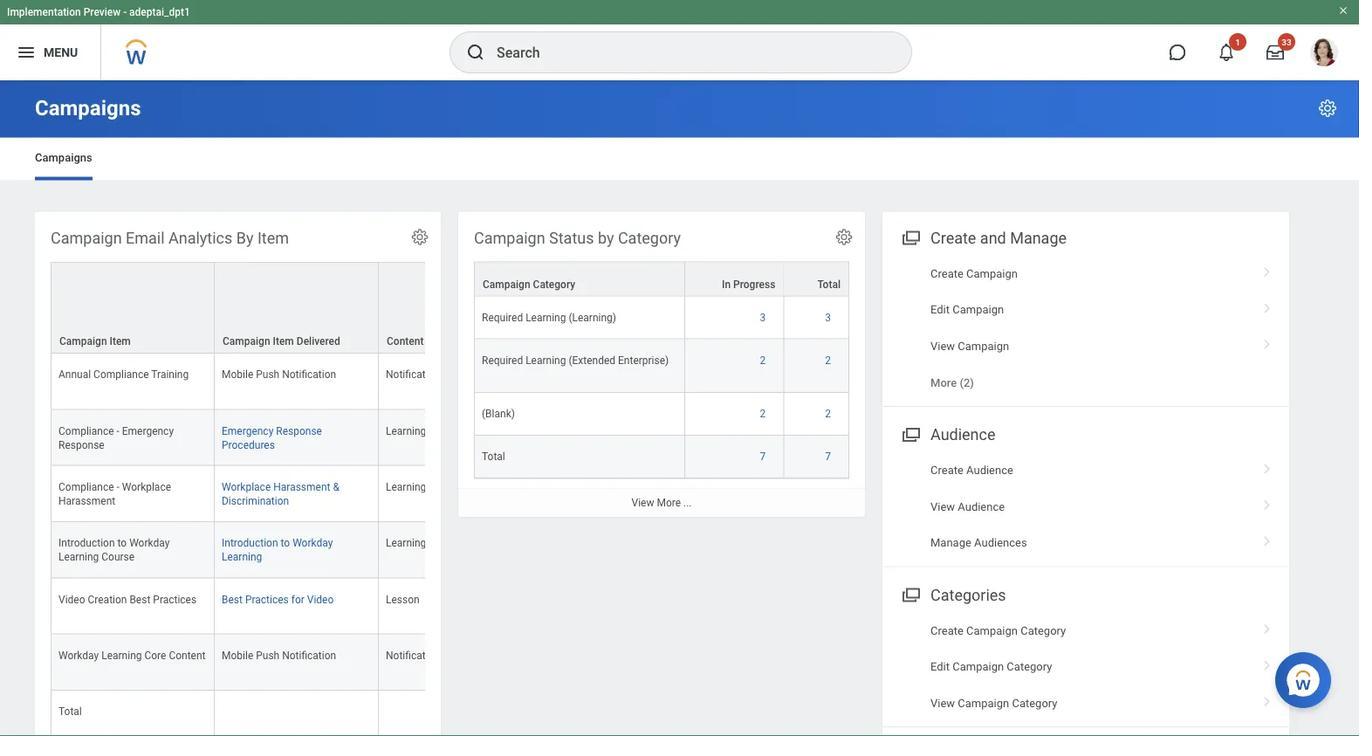 Task type: locate. For each thing, give the bounding box(es) containing it.
list containing create audience
[[883, 453, 1290, 561]]

category down edit campaign category
[[1013, 696, 1058, 710]]

menu banner
[[0, 0, 1360, 80]]

emergency down training
[[122, 424, 174, 437]]

0 vertical spatial mobile push notification
[[222, 368, 336, 380]]

required up (blank) element
[[482, 354, 523, 366]]

total element
[[482, 447, 506, 463], [59, 702, 82, 717]]

1 learning course from the top
[[386, 424, 462, 437]]

1 vertical spatial list
[[883, 453, 1290, 561]]

create for create audience
[[931, 464, 964, 477]]

inbox large image
[[1267, 44, 1285, 61]]

0 horizontal spatial 3
[[760, 311, 766, 324]]

menu group image
[[899, 582, 922, 606]]

2 chevron right image from the top
[[1257, 333, 1280, 351]]

campaign inside popup button
[[483, 278, 531, 291]]

0 vertical spatial menu group image
[[899, 225, 922, 248]]

0 horizontal spatial response
[[59, 438, 105, 451]]

2 vertical spatial list
[[883, 613, 1290, 721]]

- down the annual compliance training
[[117, 424, 119, 437]]

1 notification element from the top
[[386, 365, 440, 380]]

chevron right image
[[1257, 297, 1280, 314], [1257, 494, 1280, 512], [1257, 530, 1280, 548], [1257, 654, 1280, 672]]

view left ...
[[632, 497, 655, 509]]

workday up video creation best practices element
[[129, 537, 170, 549]]

total row
[[51, 690, 861, 736]]

lesson element
[[386, 589, 420, 605]]

2 workplace from the left
[[222, 481, 271, 493]]

1 mobile from the top
[[222, 368, 253, 380]]

list containing create campaign category
[[883, 613, 1290, 721]]

learning course
[[386, 424, 462, 437], [386, 481, 462, 493], [386, 537, 462, 549]]

compliance inside the annual compliance training element
[[94, 368, 149, 380]]

0 horizontal spatial manage
[[931, 536, 972, 549]]

2
[[760, 354, 766, 366], [826, 354, 831, 366], [760, 408, 766, 420], [826, 408, 831, 420]]

harassment inside workplace harassment & discrimination
[[274, 481, 331, 493]]

annual compliance training element
[[59, 365, 189, 380]]

row containing introduction to workday learning course
[[51, 522, 861, 578]]

1 horizontal spatial harassment
[[274, 481, 331, 493]]

1 vertical spatial required
[[482, 354, 523, 366]]

1 7 from the left
[[760, 450, 766, 463]]

chevron right image inside view campaign category "link"
[[1257, 690, 1280, 708]]

implementation
[[7, 6, 81, 18]]

0 horizontal spatial practices
[[153, 593, 197, 605]]

learning course element
[[386, 421, 462, 437], [386, 477, 462, 493], [386, 533, 462, 549]]

type
[[426, 335, 449, 347]]

introduction down discrimination
[[222, 537, 278, 549]]

workday learning core content element
[[59, 645, 206, 661]]

notification down content type
[[386, 368, 440, 380]]

1 menu group image from the top
[[899, 225, 922, 248]]

list
[[883, 256, 1290, 401], [883, 453, 1290, 561], [883, 613, 1290, 721]]

content right core
[[169, 649, 206, 661]]

required down campaign category
[[482, 311, 523, 324]]

view inside "link"
[[931, 696, 956, 710]]

learning course for workplace harassment & discrimination
[[386, 481, 462, 493]]

2 vertical spatial total
[[59, 705, 82, 717]]

2 practices from the left
[[245, 593, 289, 605]]

edit up "view campaign category"
[[931, 660, 950, 673]]

video creation best practices
[[59, 593, 197, 605]]

response up compliance - workplace harassment element
[[59, 438, 105, 451]]

audience up "create audience"
[[931, 426, 996, 444]]

1 vertical spatial campaigns
[[35, 151, 92, 164]]

to inside introduction to workday learning
[[281, 537, 290, 549]]

notification element
[[386, 365, 440, 380], [386, 645, 440, 661]]

compliance down campaign item
[[94, 368, 149, 380]]

workday
[[129, 537, 170, 549], [293, 537, 333, 549], [59, 649, 99, 661]]

mobile push notification element down campaign item delivered on the left top of page
[[222, 365, 336, 380]]

1 vertical spatial more
[[657, 497, 681, 509]]

total button
[[785, 263, 849, 296]]

workplace harassment & discrimination link
[[222, 477, 340, 507]]

practices up core
[[153, 593, 197, 605]]

1 horizontal spatial 3 button
[[826, 311, 834, 325]]

to down workplace harassment & discrimination
[[281, 537, 290, 549]]

1 horizontal spatial video
[[307, 593, 334, 605]]

audience inside the view audience 'link'
[[958, 500, 1005, 513]]

introduction inside introduction to workday learning
[[222, 537, 278, 549]]

total
[[818, 278, 841, 291], [482, 450, 506, 463], [59, 705, 82, 717]]

cell
[[215, 690, 379, 736]]

category up edit campaign category link
[[1021, 624, 1067, 637]]

0 vertical spatial campaigns
[[35, 96, 141, 121]]

1 introduction from the left
[[59, 537, 115, 549]]

emergency inside compliance - emergency response
[[122, 424, 174, 437]]

7
[[760, 450, 766, 463], [826, 450, 831, 463]]

workday down creation
[[59, 649, 99, 661]]

1 horizontal spatial introduction
[[222, 537, 278, 549]]

create and manage
[[931, 229, 1067, 247]]

4 chevron right image from the top
[[1257, 618, 1280, 635]]

0 vertical spatial list
[[883, 256, 1290, 401]]

chevron right image inside the view audience 'link'
[[1257, 494, 1280, 512]]

mobile push notification down campaign item delivered on the left top of page
[[222, 368, 336, 380]]

mobile push notification down the best practices for video
[[222, 649, 336, 661]]

menu button
[[0, 24, 101, 80]]

1 vertical spatial content
[[169, 649, 206, 661]]

2 edit from the top
[[931, 660, 950, 673]]

campaign email analytics by item
[[51, 229, 289, 247]]

-
[[123, 6, 127, 18], [117, 424, 119, 437], [117, 481, 119, 493]]

item
[[258, 229, 289, 247], [110, 335, 131, 347], [273, 335, 294, 347]]

2 list from the top
[[883, 453, 1290, 561]]

emergency
[[122, 424, 174, 437], [222, 424, 274, 437]]

0 vertical spatial -
[[123, 6, 127, 18]]

create campaign category
[[931, 624, 1067, 637]]

campaign left delivered
[[223, 335, 270, 347]]

create audience
[[931, 464, 1014, 477]]

3 button down progress
[[760, 311, 769, 325]]

2 video from the left
[[307, 593, 334, 605]]

to for introduction to workday learning course
[[117, 537, 127, 549]]

row containing total
[[474, 436, 850, 478]]

1 vertical spatial compliance
[[59, 424, 114, 437]]

harassment
[[274, 481, 331, 493], [59, 495, 115, 507]]

more (2) link
[[883, 364, 1290, 401]]

analytics
[[169, 229, 233, 247]]

0 vertical spatial learning course
[[386, 424, 462, 437]]

2 vertical spatial learning course
[[386, 537, 462, 549]]

workday inside introduction to workday learning
[[293, 537, 333, 549]]

0 horizontal spatial 3 button
[[760, 311, 769, 325]]

view
[[931, 339, 956, 352], [632, 497, 655, 509], [931, 500, 956, 513], [931, 696, 956, 710]]

best
[[130, 593, 151, 605], [222, 593, 243, 605]]

manage down view audience
[[931, 536, 972, 549]]

1 vertical spatial total
[[482, 450, 506, 463]]

0 horizontal spatial harassment
[[59, 495, 115, 507]]

0 horizontal spatial total element
[[59, 702, 82, 717]]

push down the best practices for video
[[256, 649, 280, 661]]

practices
[[153, 593, 197, 605], [245, 593, 289, 605]]

1 learning course element from the top
[[386, 421, 462, 437]]

2 to from the left
[[281, 537, 290, 549]]

- inside menu banner
[[123, 6, 127, 18]]

audience
[[931, 426, 996, 444], [967, 464, 1014, 477], [958, 500, 1005, 513]]

1 horizontal spatial content
[[387, 335, 424, 347]]

emergency response procedures link
[[222, 421, 322, 451]]

(extended
[[569, 354, 616, 366]]

campaign item column header
[[51, 262, 215, 354]]

2 notification element from the top
[[386, 645, 440, 661]]

2 learning course element from the top
[[386, 477, 462, 493]]

campaigns
[[35, 96, 141, 121], [35, 151, 92, 164]]

0 vertical spatial mobile push notification element
[[222, 365, 336, 380]]

push
[[256, 368, 280, 380], [256, 649, 280, 661]]

create down categories
[[931, 624, 964, 637]]

required
[[482, 311, 523, 324], [482, 354, 523, 366]]

campaign item button
[[52, 263, 214, 353]]

view down "create audience"
[[931, 500, 956, 513]]

1 video from the left
[[59, 593, 85, 605]]

emergency response procedures
[[222, 424, 322, 451]]

introduction inside introduction to workday learning course
[[59, 537, 115, 549]]

view down edit campaign category
[[931, 696, 956, 710]]

justify image
[[16, 42, 37, 63]]

view audience
[[931, 500, 1005, 513]]

1 vertical spatial harassment
[[59, 495, 115, 507]]

0 vertical spatial response
[[276, 424, 322, 437]]

learning inside workday learning core content element
[[101, 649, 142, 661]]

chevron right image inside edit campaign category link
[[1257, 654, 1280, 672]]

manage audiences link
[[883, 525, 1290, 561]]

configure campaign email analytics by item image
[[410, 228, 430, 247]]

- inside compliance - emergency response
[[117, 424, 119, 437]]

1 vertical spatial response
[[59, 438, 105, 451]]

mobile push notification for 1st the mobile push notification element from the top of the campaign email analytics by item element
[[222, 368, 336, 380]]

adeptai_dpt1
[[129, 6, 190, 18]]

1 emergency from the left
[[122, 424, 174, 437]]

0 vertical spatial notification element
[[386, 365, 440, 380]]

total down (blank)
[[482, 450, 506, 463]]

menu group image
[[899, 225, 922, 248], [899, 422, 922, 446]]

response
[[276, 424, 322, 437], [59, 438, 105, 451]]

2 vertical spatial -
[[117, 481, 119, 493]]

workplace down compliance - emergency response
[[122, 481, 171, 493]]

harassment up introduction to workday learning course element at the bottom left of the page
[[59, 495, 115, 507]]

1 best from the left
[[130, 593, 151, 605]]

1 horizontal spatial 7 button
[[826, 450, 834, 464]]

0 vertical spatial learning course element
[[386, 421, 462, 437]]

response inside emergency response procedures
[[276, 424, 322, 437]]

implementation preview -   adeptai_dpt1
[[7, 6, 190, 18]]

2 menu group image from the top
[[899, 422, 922, 446]]

2 mobile from the top
[[222, 649, 253, 661]]

2 vertical spatial audience
[[958, 500, 1005, 513]]

- down compliance - emergency response
[[117, 481, 119, 493]]

content left type
[[387, 335, 424, 347]]

learning course for introduction to workday learning
[[386, 537, 462, 549]]

row
[[51, 262, 861, 354], [474, 262, 850, 297], [474, 297, 850, 339], [474, 339, 850, 393], [51, 353, 861, 410], [474, 393, 850, 436], [51, 410, 861, 466], [474, 436, 850, 478], [51, 466, 861, 522], [51, 522, 861, 578], [51, 578, 861, 634], [51, 634, 861, 690]]

compliance - emergency response
[[59, 424, 174, 451]]

5 chevron right image from the top
[[1257, 690, 1280, 708]]

0 vertical spatial content
[[387, 335, 424, 347]]

1 3 button from the left
[[760, 311, 769, 325]]

chevron right image inside create campaign category link
[[1257, 618, 1280, 635]]

edit for categories
[[931, 660, 950, 673]]

view up more (2) dropdown button
[[931, 339, 956, 352]]

item for campaign item delivered
[[273, 335, 294, 347]]

category
[[618, 229, 681, 247], [533, 278, 576, 291], [1021, 624, 1067, 637], [1007, 660, 1053, 673], [1013, 696, 1058, 710]]

chevron right image inside create audience link
[[1257, 458, 1280, 475]]

0 vertical spatial required
[[482, 311, 523, 324]]

campaign status by category element
[[459, 212, 866, 517]]

3 list from the top
[[883, 613, 1290, 721]]

video
[[59, 593, 85, 605], [307, 593, 334, 605]]

category inside "link"
[[1013, 696, 1058, 710]]

push down campaign item delivered on the left top of page
[[256, 368, 280, 380]]

item up the annual compliance training element
[[110, 335, 131, 347]]

compliance - emergency response element
[[59, 421, 174, 451]]

more inside dropdown button
[[931, 376, 957, 389]]

1 7 button from the left
[[760, 450, 769, 464]]

1 horizontal spatial workday
[[129, 537, 170, 549]]

compliance for workplace
[[59, 481, 114, 493]]

1 3 from the left
[[760, 311, 766, 324]]

0 horizontal spatial to
[[117, 537, 127, 549]]

item right by
[[258, 229, 289, 247]]

workplace
[[122, 481, 171, 493], [222, 481, 271, 493]]

annual compliance training
[[59, 368, 189, 380]]

to down compliance - workplace harassment
[[117, 537, 127, 549]]

chevron right image for create and manage
[[1257, 297, 1280, 314]]

audience up view audience
[[967, 464, 1014, 477]]

audience inside create audience link
[[967, 464, 1014, 477]]

learning
[[526, 311, 566, 324], [526, 354, 566, 366], [386, 424, 426, 437], [386, 481, 426, 493], [386, 537, 426, 549], [59, 551, 99, 563], [222, 551, 262, 563], [101, 649, 142, 661]]

row containing required learning (learning)
[[474, 297, 850, 339]]

0 horizontal spatial workplace
[[122, 481, 171, 493]]

workplace inside compliance - workplace harassment
[[122, 481, 171, 493]]

1 vertical spatial learning course element
[[386, 477, 462, 493]]

7 button
[[760, 450, 769, 464], [826, 450, 834, 464]]

1 vertical spatial mobile push notification
[[222, 649, 336, 661]]

1 vertical spatial edit
[[931, 660, 950, 673]]

0 horizontal spatial introduction
[[59, 537, 115, 549]]

chevron right image inside manage audiences link
[[1257, 530, 1280, 548]]

0 vertical spatial manage
[[1011, 229, 1067, 247]]

required learning (learning) element
[[482, 308, 617, 324]]

1 required from the top
[[482, 311, 523, 324]]

1 workplace from the left
[[122, 481, 171, 493]]

edit
[[931, 303, 950, 316], [931, 660, 950, 673]]

campaign down edit campaign
[[958, 339, 1010, 352]]

create campaign
[[931, 267, 1018, 280]]

workday for introduction to workday learning
[[293, 537, 333, 549]]

total down the workday learning core content
[[59, 705, 82, 717]]

mobile push notification
[[222, 368, 336, 380], [222, 649, 336, 661]]

preview
[[84, 6, 121, 18]]

3 button
[[760, 311, 769, 325], [826, 311, 834, 325]]

to inside introduction to workday learning course
[[117, 537, 127, 549]]

notifications large image
[[1218, 44, 1236, 61]]

1 to from the left
[[117, 537, 127, 549]]

edit up view campaign
[[931, 303, 950, 316]]

1 edit from the top
[[931, 303, 950, 316]]

1 vertical spatial -
[[117, 424, 119, 437]]

3 learning course from the top
[[386, 537, 462, 549]]

for
[[291, 593, 305, 605]]

view inside campaign status by category element
[[632, 497, 655, 509]]

0 vertical spatial mobile
[[222, 368, 253, 380]]

4 chevron right image from the top
[[1257, 654, 1280, 672]]

3 down progress
[[760, 311, 766, 324]]

by
[[236, 229, 254, 247]]

2 best from the left
[[222, 593, 243, 605]]

total element down the workday learning core content
[[59, 702, 82, 717]]

0 vertical spatial harassment
[[274, 481, 331, 493]]

2 vertical spatial compliance
[[59, 481, 114, 493]]

menu group image for audience
[[899, 422, 922, 446]]

more left (2)
[[931, 376, 957, 389]]

1 horizontal spatial to
[[281, 537, 290, 549]]

learning inside introduction to workday learning
[[222, 551, 262, 563]]

1 vertical spatial mobile
[[222, 649, 253, 661]]

list for audience
[[883, 453, 1290, 561]]

campaign up "view campaign category"
[[953, 660, 1005, 673]]

0 vertical spatial total element
[[482, 447, 506, 463]]

1 horizontal spatial more
[[931, 376, 957, 389]]

3 create from the top
[[931, 464, 964, 477]]

campaign down edit campaign category
[[958, 696, 1010, 710]]

1 horizontal spatial workplace
[[222, 481, 271, 493]]

1 list from the top
[[883, 256, 1290, 401]]

list containing create campaign
[[883, 256, 1290, 401]]

more
[[931, 376, 957, 389], [657, 497, 681, 509]]

1 mobile push notification from the top
[[222, 368, 336, 380]]

1 vertical spatial mobile push notification element
[[222, 645, 336, 661]]

create left and
[[931, 229, 977, 247]]

learning course for emergency response procedures
[[386, 424, 462, 437]]

1 chevron right image from the top
[[1257, 297, 1280, 314]]

1 horizontal spatial 7
[[826, 450, 831, 463]]

0 horizontal spatial workday
[[59, 649, 99, 661]]

1 horizontal spatial emergency
[[222, 424, 274, 437]]

item left delivered
[[273, 335, 294, 347]]

2 create from the top
[[931, 267, 964, 280]]

chevron right image for categories
[[1257, 618, 1280, 635]]

1 chevron right image from the top
[[1257, 261, 1280, 278]]

campaign email analytics by item element
[[35, 212, 861, 736]]

workday up for at the bottom left of the page
[[293, 537, 333, 549]]

mobile down the best practices for video
[[222, 649, 253, 661]]

content inside workday learning core content element
[[169, 649, 206, 661]]

row containing compliance - emergency response
[[51, 410, 861, 466]]

0 vertical spatial push
[[256, 368, 280, 380]]

mobile push notification element down the best practices for video
[[222, 645, 336, 661]]

total element down (blank)
[[482, 447, 506, 463]]

campaign item
[[59, 335, 131, 347]]

2 chevron right image from the top
[[1257, 494, 1280, 512]]

3 chevron right image from the top
[[1257, 458, 1280, 475]]

best left for at the bottom left of the page
[[222, 593, 243, 605]]

0 vertical spatial total
[[818, 278, 841, 291]]

1 horizontal spatial response
[[276, 424, 322, 437]]

workday inside introduction to workday learning course
[[129, 537, 170, 549]]

mobile push notification element
[[222, 365, 336, 380], [222, 645, 336, 661]]

0 horizontal spatial total
[[59, 705, 82, 717]]

course inside introduction to workday learning course
[[102, 551, 135, 563]]

1 create from the top
[[931, 229, 977, 247]]

notification element down content type
[[386, 365, 440, 380]]

1 horizontal spatial practices
[[245, 593, 289, 605]]

2 emergency from the left
[[222, 424, 274, 437]]

video left creation
[[59, 593, 85, 605]]

manage
[[1011, 229, 1067, 247], [931, 536, 972, 549]]

course
[[429, 424, 462, 437], [429, 481, 462, 493], [429, 537, 462, 549], [102, 551, 135, 563]]

2 horizontal spatial workday
[[293, 537, 333, 549]]

1 vertical spatial notification element
[[386, 645, 440, 661]]

content
[[387, 335, 424, 347], [169, 649, 206, 661]]

2 horizontal spatial total
[[818, 278, 841, 291]]

view campaign
[[931, 339, 1010, 352]]

campaign up 'annual'
[[59, 335, 107, 347]]

1 vertical spatial learning course
[[386, 481, 462, 493]]

2 mobile push notification from the top
[[222, 649, 336, 661]]

- inside compliance - workplace harassment
[[117, 481, 119, 493]]

2 learning course from the top
[[386, 481, 462, 493]]

0 horizontal spatial 7 button
[[760, 450, 769, 464]]

more left ...
[[657, 497, 681, 509]]

3 chevron right image from the top
[[1257, 530, 1280, 548]]

video right for at the bottom left of the page
[[307, 593, 334, 605]]

3
[[760, 311, 766, 324], [826, 311, 831, 324]]

0 horizontal spatial best
[[130, 593, 151, 605]]

notification element down lesson
[[386, 645, 440, 661]]

1 horizontal spatial manage
[[1011, 229, 1067, 247]]

category down create campaign category
[[1007, 660, 1053, 673]]

2 required from the top
[[482, 354, 523, 366]]

harassment left &
[[274, 481, 331, 493]]

0 vertical spatial more
[[931, 376, 957, 389]]

mobile down campaign item delivered on the left top of page
[[222, 368, 253, 380]]

1 vertical spatial manage
[[931, 536, 972, 549]]

audience up manage audiences on the right of the page
[[958, 500, 1005, 513]]

0 horizontal spatial video
[[59, 593, 85, 605]]

manage right and
[[1011, 229, 1067, 247]]

1 horizontal spatial 3
[[826, 311, 831, 324]]

4 create from the top
[[931, 624, 964, 637]]

category up required learning (learning) element
[[533, 278, 576, 291]]

0 vertical spatial compliance
[[94, 368, 149, 380]]

- right preview
[[123, 6, 127, 18]]

1 vertical spatial push
[[256, 649, 280, 661]]

1 vertical spatial total element
[[59, 702, 82, 717]]

cell inside campaign email analytics by item element
[[215, 690, 379, 736]]

create up edit campaign
[[931, 267, 964, 280]]

introduction for introduction to workday learning course
[[59, 537, 115, 549]]

row containing campaign category
[[474, 262, 850, 297]]

emergency inside emergency response procedures
[[222, 424, 274, 437]]

row containing (blank)
[[474, 393, 850, 436]]

best right creation
[[130, 593, 151, 605]]

category right by
[[618, 229, 681, 247]]

introduction for introduction to workday learning
[[222, 537, 278, 549]]

chevron right image
[[1257, 261, 1280, 278], [1257, 333, 1280, 351], [1257, 458, 1280, 475], [1257, 618, 1280, 635], [1257, 690, 1280, 708]]

1 horizontal spatial total element
[[482, 447, 506, 463]]

1 horizontal spatial total
[[482, 450, 506, 463]]

0 horizontal spatial emergency
[[122, 424, 174, 437]]

compliance
[[94, 368, 149, 380], [59, 424, 114, 437], [59, 481, 114, 493]]

2 vertical spatial learning course element
[[386, 533, 462, 549]]

view inside 'link'
[[931, 500, 956, 513]]

0 vertical spatial edit
[[931, 303, 950, 316]]

total down configure campaign status by category icon
[[818, 278, 841, 291]]

create up view audience
[[931, 464, 964, 477]]

1 vertical spatial menu group image
[[899, 422, 922, 446]]

3 learning course element from the top
[[386, 533, 462, 549]]

configure campaign status by category image
[[835, 228, 854, 247]]

view for view campaign category
[[931, 696, 956, 710]]

compliance down 'annual'
[[59, 424, 114, 437]]

compliance inside compliance - emergency response
[[59, 424, 114, 437]]

create audience link
[[883, 453, 1290, 489]]

1 horizontal spatial best
[[222, 593, 243, 605]]

0 horizontal spatial 7
[[760, 450, 766, 463]]

1 vertical spatial audience
[[967, 464, 1014, 477]]

notification
[[282, 368, 336, 380], [386, 368, 440, 380], [282, 649, 336, 661], [386, 649, 440, 661]]

row containing video creation best practices
[[51, 578, 861, 634]]

learning inside required learning (learning) element
[[526, 311, 566, 324]]

status
[[549, 229, 594, 247]]

compliance down compliance - emergency response
[[59, 481, 114, 493]]

response inside compliance - emergency response
[[59, 438, 105, 451]]

emergency up procedures
[[222, 424, 274, 437]]

to
[[117, 537, 127, 549], [281, 537, 290, 549]]

notification down lesson
[[386, 649, 440, 661]]

response up workplace harassment & discrimination 'link'
[[276, 424, 322, 437]]

0 horizontal spatial content
[[169, 649, 206, 661]]

3 down "total" popup button
[[826, 311, 831, 324]]

chevron right image inside the edit campaign link
[[1257, 297, 1280, 314]]

chevron right image inside create campaign link
[[1257, 261, 1280, 278]]

introduction down compliance - workplace harassment
[[59, 537, 115, 549]]

0 horizontal spatial more
[[657, 497, 681, 509]]

campaign up required learning (learning) element
[[483, 278, 531, 291]]

practices left for at the bottom left of the page
[[245, 593, 289, 605]]

row containing required learning (extended enterprise)
[[474, 339, 850, 393]]

workplace up discrimination
[[222, 481, 271, 493]]

training
[[151, 368, 189, 380]]

2 introduction from the left
[[222, 537, 278, 549]]

compliance inside compliance - workplace harassment
[[59, 481, 114, 493]]

3 button down "total" popup button
[[826, 311, 834, 325]]

compliance for emergency
[[59, 424, 114, 437]]



Task type: describe. For each thing, give the bounding box(es) containing it.
edit campaign category
[[931, 660, 1053, 673]]

by
[[598, 229, 614, 247]]

lesson
[[386, 593, 420, 605]]

manage audiences
[[931, 536, 1028, 549]]

workday for introduction to workday learning course
[[129, 537, 170, 549]]

campaign down and
[[967, 267, 1018, 280]]

content type button
[[379, 263, 534, 353]]

2 push from the top
[[256, 649, 280, 661]]

email
[[126, 229, 165, 247]]

configure this page image
[[1318, 98, 1339, 119]]

campaign down create campaign
[[953, 303, 1005, 316]]

introduction to workday learning
[[222, 537, 333, 563]]

workplace harassment & discrimination
[[222, 481, 340, 507]]

1 push from the top
[[256, 368, 280, 380]]

view campaign link
[[883, 328, 1290, 364]]

(blank)
[[482, 408, 515, 420]]

1
[[1236, 37, 1241, 47]]

mobile push notification for first the mobile push notification element from the bottom of the campaign email analytics by item element
[[222, 649, 336, 661]]

(2)
[[960, 376, 975, 389]]

content type
[[387, 335, 449, 347]]

campaign category button
[[475, 263, 685, 296]]

notification element for workday learning core content
[[386, 645, 440, 661]]

edit for create and manage
[[931, 303, 950, 316]]

view audience link
[[883, 489, 1290, 525]]

view campaign category
[[931, 696, 1058, 710]]

edit campaign link
[[883, 292, 1290, 328]]

2 7 from the left
[[826, 450, 831, 463]]

campaign item delivered button
[[215, 263, 378, 353]]

2 3 from the left
[[826, 311, 831, 324]]

required learning (extended enterprise)
[[482, 354, 669, 366]]

video inside "best practices for video" link
[[307, 593, 334, 605]]

campaign category
[[483, 278, 576, 291]]

notification down for at the bottom left of the page
[[282, 649, 336, 661]]

1 campaigns from the top
[[35, 96, 141, 121]]

campaign status by category
[[474, 229, 681, 247]]

campaign up edit campaign category
[[967, 624, 1018, 637]]

view for view campaign
[[931, 339, 956, 352]]

view for view audience
[[931, 500, 956, 513]]

create campaign link
[[883, 256, 1290, 292]]

total inside popup button
[[818, 278, 841, 291]]

close environment banner image
[[1339, 5, 1349, 16]]

total inside row
[[59, 705, 82, 717]]

0 vertical spatial audience
[[931, 426, 996, 444]]

category for view campaign category
[[1013, 696, 1058, 710]]

campaign left the email
[[51, 229, 122, 247]]

core
[[145, 649, 166, 661]]

notification down delivered
[[282, 368, 336, 380]]

view for view more ...
[[632, 497, 655, 509]]

view more ... link
[[459, 488, 866, 517]]

campaign item delivered column header
[[215, 262, 379, 354]]

video inside video creation best practices element
[[59, 593, 85, 605]]

harassment inside compliance - workplace harassment
[[59, 495, 115, 507]]

(learning)
[[569, 311, 617, 324]]

campaign up campaign category
[[474, 229, 546, 247]]

required learning (extended enterprise) element
[[482, 351, 669, 366]]

...
[[684, 497, 692, 509]]

best practices for video link
[[222, 589, 334, 605]]

create for create and manage
[[931, 229, 977, 247]]

view more ...
[[632, 497, 692, 509]]

2 3 button from the left
[[826, 311, 834, 325]]

categories
[[931, 586, 1007, 604]]

category inside popup button
[[533, 278, 576, 291]]

chevron right image for create and manage
[[1257, 261, 1280, 278]]

1 button
[[1208, 33, 1247, 72]]

compliance - workplace harassment element
[[59, 477, 171, 507]]

view campaign category link
[[883, 685, 1290, 721]]

best practices for video
[[222, 593, 334, 605]]

learning course element for emergency response procedures
[[386, 421, 462, 437]]

course for workplace harassment & discrimination
[[429, 481, 462, 493]]

2 7 button from the left
[[826, 450, 834, 464]]

introduction to workday learning link
[[222, 533, 333, 563]]

campaign inside "link"
[[958, 696, 1010, 710]]

more (2)
[[931, 376, 975, 389]]

2 mobile push notification element from the top
[[222, 645, 336, 661]]

campaign item delivered
[[223, 335, 340, 347]]

- for emergency
[[117, 424, 119, 437]]

notification element for annual compliance training
[[386, 365, 440, 380]]

creation
[[88, 593, 127, 605]]

workplace inside workplace harassment & discrimination
[[222, 481, 271, 493]]

in progress
[[722, 278, 776, 291]]

create campaign category link
[[883, 613, 1290, 649]]

audience for view
[[958, 500, 1005, 513]]

row containing annual compliance training
[[51, 353, 861, 410]]

learning inside required learning (extended enterprise) element
[[526, 354, 566, 366]]

total element inside row
[[59, 702, 82, 717]]

1 practices from the left
[[153, 593, 197, 605]]

discrimination
[[222, 495, 289, 507]]

and
[[981, 229, 1007, 247]]

- for workplace
[[117, 481, 119, 493]]

Search Workday  search field
[[497, 33, 876, 72]]

33 button
[[1257, 33, 1296, 72]]

manage inside manage audiences link
[[931, 536, 972, 549]]

profile logan mcneil image
[[1311, 38, 1339, 70]]

in progress button
[[686, 263, 784, 296]]

edit campaign
[[931, 303, 1005, 316]]

introduction to workday learning course
[[59, 537, 170, 563]]

category for edit campaign category
[[1007, 660, 1053, 673]]

content inside "content type" popup button
[[387, 335, 424, 347]]

create for create campaign category
[[931, 624, 964, 637]]

enterprise)
[[618, 354, 669, 366]]

campaigns main content
[[0, 80, 1360, 736]]

chevron right image for audience
[[1257, 458, 1280, 475]]

chevron right image for categories
[[1257, 654, 1280, 672]]

learning course element for workplace harassment & discrimination
[[386, 477, 462, 493]]

create for create campaign
[[931, 267, 964, 280]]

progress
[[734, 278, 776, 291]]

category for create campaign category
[[1021, 624, 1067, 637]]

item for campaign item
[[110, 335, 131, 347]]

33
[[1282, 37, 1292, 47]]

(blank) element
[[482, 404, 515, 420]]

introduction to workday learning course element
[[59, 533, 170, 563]]

in
[[722, 278, 731, 291]]

required learning (learning)
[[482, 311, 617, 324]]

course for emergency response procedures
[[429, 424, 462, 437]]

procedures
[[222, 438, 275, 451]]

&
[[333, 481, 340, 493]]

search image
[[466, 42, 486, 63]]

learning inside introduction to workday learning course
[[59, 551, 99, 563]]

row containing workday learning core content
[[51, 634, 861, 690]]

menu group image for create and manage
[[899, 225, 922, 248]]

1 mobile push notification element from the top
[[222, 365, 336, 380]]

learning course element for introduction to workday learning
[[386, 533, 462, 549]]

course for introduction to workday learning
[[429, 537, 462, 549]]

required for required learning (extended enterprise)
[[482, 354, 523, 366]]

required for required learning (learning)
[[482, 311, 523, 324]]

compliance - workplace harassment
[[59, 481, 171, 507]]

annual
[[59, 368, 91, 380]]

workday learning core content
[[59, 649, 206, 661]]

to for introduction to workday learning
[[281, 537, 290, 549]]

list for categories
[[883, 613, 1290, 721]]

more inside campaign status by category element
[[657, 497, 681, 509]]

row containing compliance - workplace harassment
[[51, 466, 861, 522]]

audience for create
[[967, 464, 1014, 477]]

edit campaign category link
[[883, 649, 1290, 685]]

2 campaigns from the top
[[35, 151, 92, 164]]

audiences
[[975, 536, 1028, 549]]

row containing campaign item
[[51, 262, 861, 354]]

video creation best practices element
[[59, 589, 197, 605]]

chevron right image for audience
[[1257, 494, 1280, 512]]

more (2) button
[[931, 375, 975, 391]]

delivered
[[297, 335, 340, 347]]

chevron right image inside view campaign link
[[1257, 333, 1280, 351]]

list for create and manage
[[883, 256, 1290, 401]]

menu
[[44, 45, 78, 59]]



Task type: vqa. For each thing, say whether or not it's contained in the screenshot.


